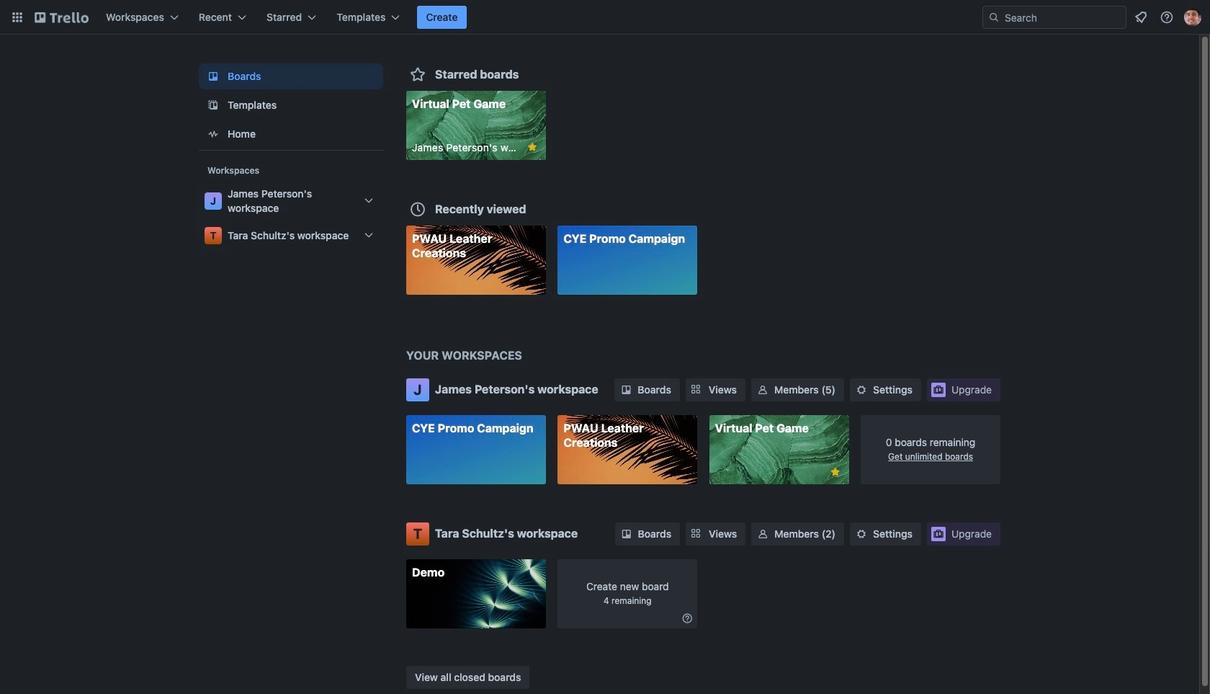 Task type: describe. For each thing, give the bounding box(es) containing it.
template board image
[[205, 97, 222, 114]]

click to unstar this board. it will be removed from your starred list. image
[[829, 466, 842, 479]]

primary element
[[0, 0, 1211, 35]]

0 notifications image
[[1133, 9, 1150, 26]]

Search field
[[1000, 7, 1126, 27]]

sm image
[[681, 611, 695, 625]]

back to home image
[[35, 6, 89, 29]]



Task type: locate. For each thing, give the bounding box(es) containing it.
james peterson (jamespeterson93) image
[[1185, 9, 1202, 26]]

search image
[[989, 12, 1000, 23]]

click to unstar this board. it will be removed from your starred list. image
[[526, 141, 539, 154]]

home image
[[205, 125, 222, 143]]

sm image
[[619, 383, 634, 397], [756, 383, 770, 397], [855, 383, 869, 397], [620, 526, 634, 541], [756, 526, 771, 541], [855, 526, 869, 541]]

board image
[[205, 68, 222, 85]]

open information menu image
[[1160, 10, 1175, 25]]



Task type: vqa. For each thing, say whether or not it's contained in the screenshot.
bottommost sm icon
yes



